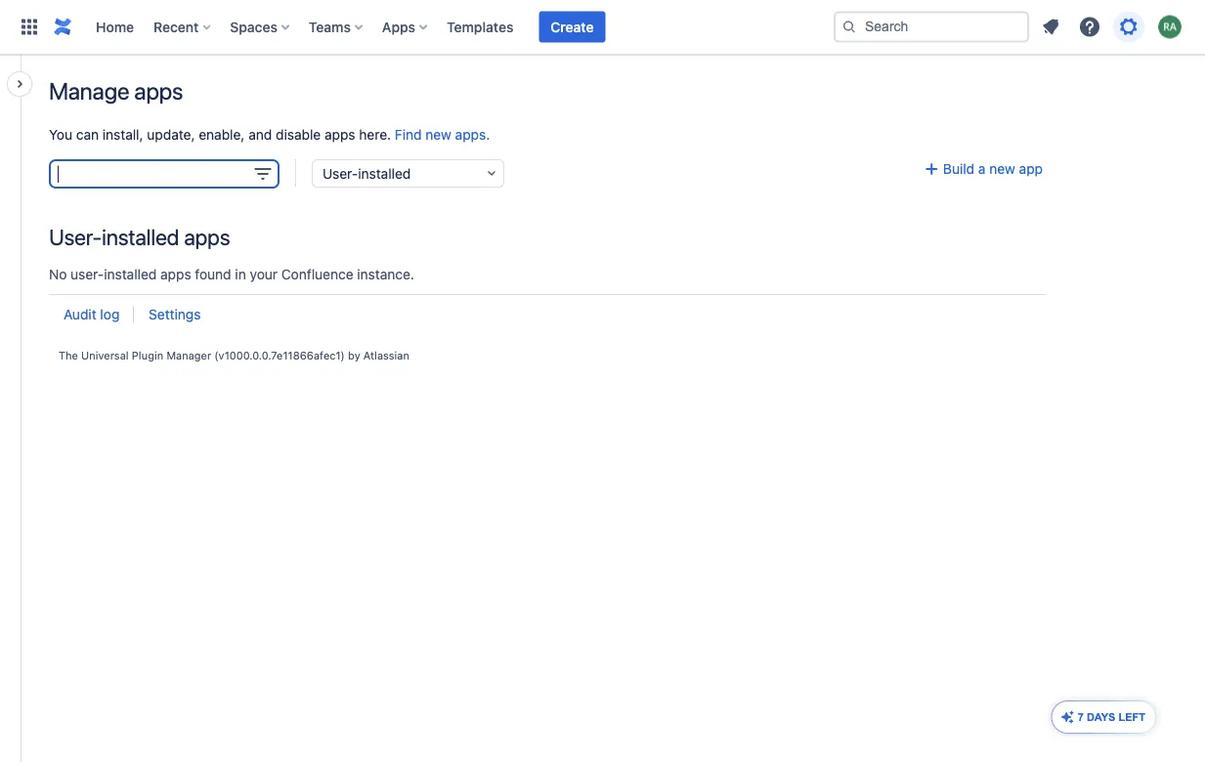 Task type: locate. For each thing, give the bounding box(es) containing it.
1 horizontal spatial new
[[990, 161, 1016, 177]]

0 vertical spatial installed
[[358, 165, 411, 181]]

1 vertical spatial installed
[[102, 224, 179, 250]]

0 horizontal spatial new
[[426, 127, 452, 143]]

banner
[[0, 0, 1205, 55]]

new
[[426, 127, 452, 143], [990, 161, 1016, 177]]

create
[[551, 19, 594, 35]]

small image
[[924, 161, 940, 176]]

build a new app link
[[924, 161, 1043, 177]]

no
[[49, 267, 67, 283]]

spaces button
[[224, 11, 297, 43]]

installed down user-installed apps
[[104, 267, 157, 283]]

premium icon image
[[1061, 710, 1076, 725]]

can
[[76, 127, 99, 143]]

by
[[348, 349, 360, 362]]

find new apps. link
[[395, 127, 490, 143]]

home
[[96, 19, 134, 35]]

here.
[[359, 127, 391, 143]]

atlassian link
[[364, 349, 410, 362]]

help icon image
[[1078, 15, 1102, 39]]

the universal plugin manager (v1000.0.0.7e11866afec1) by atlassian
[[59, 349, 410, 362]]

user- for user-installed
[[323, 165, 358, 181]]

installed up user-
[[102, 224, 179, 250]]

user-
[[323, 165, 358, 181], [49, 224, 102, 250]]

atlassian
[[364, 349, 410, 362]]

installed down here.
[[358, 165, 411, 181]]

settings link
[[149, 307, 201, 323]]

build
[[943, 161, 975, 177]]

a
[[979, 161, 986, 177]]

1 vertical spatial new
[[990, 161, 1016, 177]]

installed
[[358, 165, 411, 181], [102, 224, 179, 250], [104, 267, 157, 283]]

build a new app
[[940, 161, 1043, 177]]

and
[[249, 127, 272, 143]]

expand sidebar image
[[0, 65, 43, 104]]

confluence image
[[51, 15, 74, 39], [51, 15, 74, 39]]

new right a
[[990, 161, 1016, 177]]

user- down you can install, update, enable, and disable apps here. find new apps.
[[323, 165, 358, 181]]

log
[[100, 307, 120, 323]]

you
[[49, 127, 72, 143]]

0 vertical spatial new
[[426, 127, 452, 143]]

apps
[[134, 77, 183, 105], [325, 127, 355, 143], [184, 224, 230, 250], [160, 267, 191, 283]]

no user-installed apps found in your confluence instance.
[[49, 267, 414, 283]]

apps up found
[[184, 224, 230, 250]]

1 vertical spatial user-
[[49, 224, 102, 250]]

templates
[[447, 19, 514, 35]]

spaces
[[230, 19, 278, 35]]

apps button
[[376, 11, 435, 43]]

apps.
[[455, 127, 490, 143]]

2 vertical spatial installed
[[104, 267, 157, 283]]

disable
[[276, 127, 321, 143]]

new right find
[[426, 127, 452, 143]]

None field
[[49, 159, 280, 189]]

settings icon image
[[1117, 15, 1141, 39]]

apps left here.
[[325, 127, 355, 143]]

teams button
[[303, 11, 370, 43]]

0 vertical spatial user-
[[323, 165, 358, 181]]

7 days left button
[[1053, 702, 1156, 733]]

install,
[[103, 127, 143, 143]]

1 horizontal spatial user-
[[323, 165, 358, 181]]

user- up user-
[[49, 224, 102, 250]]

0 horizontal spatial user-
[[49, 224, 102, 250]]

apps left found
[[160, 267, 191, 283]]

installed for user-installed apps
[[102, 224, 179, 250]]

app
[[1019, 161, 1043, 177]]

banner containing home
[[0, 0, 1205, 55]]



Task type: vqa. For each thing, say whether or not it's contained in the screenshot.
Unstar this space icon
no



Task type: describe. For each thing, give the bounding box(es) containing it.
in
[[235, 267, 246, 283]]

(v1000.0.0.7e11866afec1)
[[214, 349, 345, 362]]

user- for user-installed apps
[[49, 224, 102, 250]]

update,
[[147, 127, 195, 143]]

settings
[[149, 307, 201, 323]]

appswitcher icon image
[[18, 15, 41, 39]]

universal
[[81, 349, 129, 362]]

7
[[1078, 712, 1084, 724]]

user-installed apps
[[49, 224, 230, 250]]

create link
[[539, 11, 606, 43]]

teams
[[309, 19, 351, 35]]

your
[[250, 267, 278, 283]]

manager
[[167, 349, 211, 362]]

found
[[195, 267, 231, 283]]

the
[[59, 349, 78, 362]]

enable,
[[199, 127, 245, 143]]

instance.
[[357, 267, 414, 283]]

templates link
[[441, 11, 520, 43]]

audit log link
[[64, 307, 120, 323]]

audit log
[[64, 307, 120, 323]]

plugin
[[132, 349, 163, 362]]

your profile and preferences image
[[1159, 15, 1182, 39]]

you can install, update, enable, and disable apps here. find new apps.
[[49, 127, 490, 143]]

manage
[[49, 77, 129, 105]]

manage apps
[[49, 77, 183, 105]]

installed for user-installed
[[358, 165, 411, 181]]

days
[[1087, 712, 1116, 724]]

home link
[[90, 11, 140, 43]]

audit
[[64, 307, 96, 323]]

notification icon image
[[1039, 15, 1063, 39]]

left
[[1119, 712, 1146, 724]]

user-installed
[[323, 165, 411, 181]]

7 days left
[[1078, 712, 1146, 724]]

apps
[[382, 19, 416, 35]]

recent button
[[148, 11, 218, 43]]

confluence
[[281, 267, 353, 283]]

recent
[[154, 19, 199, 35]]

find
[[395, 127, 422, 143]]

global element
[[12, 0, 830, 54]]

user-
[[71, 267, 104, 283]]

apps up the update,
[[134, 77, 183, 105]]

Search field
[[834, 11, 1029, 43]]

search image
[[842, 19, 857, 35]]



